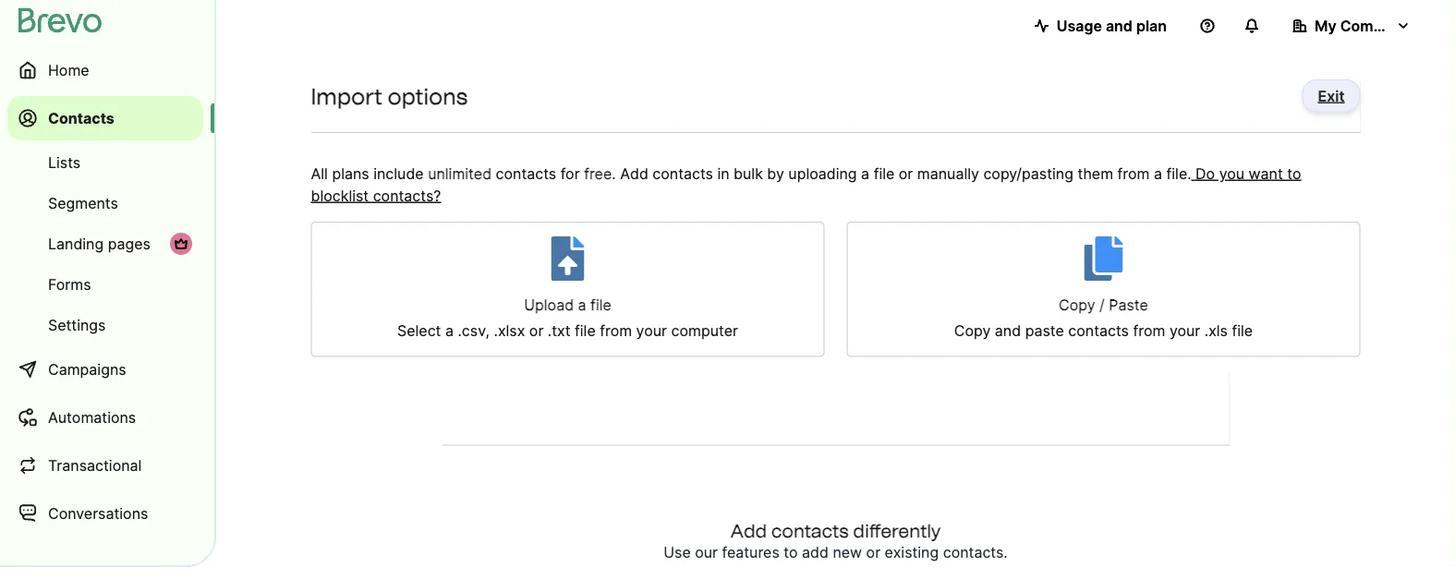 Task type: locate. For each thing, give the bounding box(es) containing it.
my company button
[[1278, 7, 1426, 44]]

lists link
[[7, 144, 203, 181]]

paste
[[1025, 322, 1064, 340]]

to right want
[[1288, 164, 1302, 183]]

to left add
[[784, 544, 798, 562]]

segments
[[48, 194, 118, 212]]

add up 'features'
[[730, 520, 767, 542]]

or left manually
[[899, 164, 913, 183]]

a left .csv,
[[445, 322, 454, 340]]

unlimited
[[428, 164, 492, 183]]

you
[[1219, 164, 1245, 183]]

0 horizontal spatial to
[[784, 544, 798, 562]]

1 horizontal spatial to
[[1288, 164, 1302, 183]]

from inside copy / paste copy and paste contacts from your .xls file
[[1133, 322, 1166, 340]]

0 vertical spatial to
[[1288, 164, 1302, 183]]

left___rvooi image
[[174, 237, 189, 251]]

by
[[767, 164, 784, 183]]

options
[[388, 83, 468, 110]]

your left computer
[[636, 322, 667, 340]]

from
[[1118, 164, 1150, 183], [600, 322, 632, 340], [1133, 322, 1166, 340]]

your
[[636, 322, 667, 340], [1170, 322, 1201, 340]]

features
[[722, 544, 780, 562]]

free
[[584, 164, 612, 183]]

.xlsx
[[494, 322, 525, 340]]

contacts down /
[[1069, 322, 1129, 340]]

contacts up add
[[771, 520, 849, 542]]

from right them
[[1118, 164, 1150, 183]]

copy
[[1059, 296, 1096, 314], [954, 322, 991, 340]]

1 horizontal spatial add
[[730, 520, 767, 542]]

to
[[1288, 164, 1302, 183], [784, 544, 798, 562]]

do
[[1196, 164, 1215, 183]]

add right .
[[620, 164, 649, 183]]

2 your from the left
[[1170, 322, 1201, 340]]

and
[[1106, 17, 1133, 35], [995, 322, 1021, 340]]

file right the .xls
[[1232, 322, 1253, 340]]

from down the paste
[[1133, 322, 1166, 340]]

1 vertical spatial or
[[529, 322, 544, 340]]

and left plan
[[1106, 17, 1133, 35]]

.csv,
[[458, 322, 490, 340]]

settings
[[48, 316, 106, 334]]

and left paste
[[995, 322, 1021, 340]]

file right uploading
[[874, 164, 895, 183]]

all
[[311, 164, 328, 183]]

1 vertical spatial to
[[784, 544, 798, 562]]

a right uploading
[[861, 164, 870, 183]]

transactional link
[[7, 444, 203, 488]]

.txt
[[548, 322, 571, 340]]

2 vertical spatial or
[[866, 544, 881, 562]]

a right 'upload'
[[578, 296, 586, 314]]

contacts left for
[[496, 164, 557, 183]]

in
[[718, 164, 730, 183]]

new
[[833, 544, 862, 562]]

or inside the add contacts differently use our features to add new or existing contacts.
[[866, 544, 881, 562]]

file
[[874, 164, 895, 183], [591, 296, 612, 314], [575, 322, 596, 340], [1232, 322, 1253, 340]]

automations
[[48, 408, 136, 426]]

1 horizontal spatial or
[[866, 544, 881, 562]]

my company
[[1315, 17, 1409, 35]]

from right .txt
[[600, 322, 632, 340]]

usage and plan button
[[1020, 7, 1182, 44]]

your inside upload a file select a .csv, .xlsx or .txt file from your computer
[[636, 322, 667, 340]]

landing pages
[[48, 235, 151, 253]]

or left .txt
[[529, 322, 544, 340]]

import
[[311, 83, 383, 110]]

1 horizontal spatial your
[[1170, 322, 1201, 340]]

existing
[[885, 544, 939, 562]]

your left the .xls
[[1170, 322, 1201, 340]]

a
[[861, 164, 870, 183], [1154, 164, 1163, 183], [578, 296, 586, 314], [445, 322, 454, 340]]

bulk
[[734, 164, 763, 183]]

0 horizontal spatial your
[[636, 322, 667, 340]]

1 your from the left
[[636, 322, 667, 340]]

home link
[[7, 48, 203, 92]]

0 vertical spatial and
[[1106, 17, 1133, 35]]

segments link
[[7, 185, 203, 222]]

contacts
[[496, 164, 557, 183], [653, 164, 713, 183], [1069, 322, 1129, 340], [771, 520, 849, 542]]

1 vertical spatial and
[[995, 322, 1021, 340]]

0 horizontal spatial add
[[620, 164, 649, 183]]

conversations
[[48, 505, 148, 523]]

1 vertical spatial copy
[[954, 322, 991, 340]]

uploading
[[789, 164, 857, 183]]

copy left paste
[[954, 322, 991, 340]]

landing
[[48, 235, 104, 253]]

or
[[899, 164, 913, 183], [529, 322, 544, 340], [866, 544, 881, 562]]

add
[[802, 544, 829, 562]]

0 horizontal spatial or
[[529, 322, 544, 340]]

from inside upload a file select a .csv, .xlsx or .txt file from your computer
[[600, 322, 632, 340]]

1 horizontal spatial copy
[[1059, 296, 1096, 314]]

copy left /
[[1059, 296, 1096, 314]]

include
[[374, 164, 424, 183]]

plan
[[1137, 17, 1167, 35]]

1 vertical spatial add
[[730, 520, 767, 542]]

1 horizontal spatial and
[[1106, 17, 1133, 35]]

to inside do you want to blocklist contacts?
[[1288, 164, 1302, 183]]

automations link
[[7, 396, 203, 440]]

0 horizontal spatial and
[[995, 322, 1021, 340]]

paste
[[1109, 296, 1149, 314]]

0 vertical spatial or
[[899, 164, 913, 183]]

0 vertical spatial copy
[[1059, 296, 1096, 314]]

to inside the add contacts differently use our features to add new or existing contacts.
[[784, 544, 798, 562]]

settings link
[[7, 307, 203, 344]]

our
[[695, 544, 718, 562]]

or right "new"
[[866, 544, 881, 562]]

add
[[620, 164, 649, 183], [730, 520, 767, 542]]

exit
[[1318, 87, 1345, 105]]

copy / paste copy and paste contacts from your .xls file
[[954, 296, 1253, 340]]

computer
[[671, 322, 738, 340]]



Task type: vqa. For each thing, say whether or not it's contained in the screenshot.
the and
yes



Task type: describe. For each thing, give the bounding box(es) containing it.
upload a file select a .csv, .xlsx or .txt file from your computer
[[397, 296, 738, 340]]

blocklist
[[311, 187, 369, 205]]

and inside button
[[1106, 17, 1133, 35]]

pages
[[108, 235, 151, 253]]

add inside the add contacts differently use our features to add new or existing contacts.
[[730, 520, 767, 542]]

contacts inside copy / paste copy and paste contacts from your .xls file
[[1069, 322, 1129, 340]]

or inside upload a file select a .csv, .xlsx or .txt file from your computer
[[529, 322, 544, 340]]

file right .txt
[[575, 322, 596, 340]]

file right 'upload'
[[591, 296, 612, 314]]

upload
[[524, 296, 574, 314]]

your inside copy / paste copy and paste contacts from your .xls file
[[1170, 322, 1201, 340]]

contacts link
[[7, 96, 203, 140]]

them
[[1078, 164, 1114, 183]]

contacts.
[[943, 544, 1008, 562]]

exit link
[[1303, 79, 1361, 112]]

contacts inside the add contacts differently use our features to add new or existing contacts.
[[771, 520, 849, 542]]

home
[[48, 61, 89, 79]]

for
[[561, 164, 580, 183]]

all plans include unlimited contacts for free . add contacts in bulk by uploading a file or manually copy/pasting them from a file.
[[311, 164, 1192, 183]]

plans
[[332, 164, 369, 183]]

file.
[[1167, 164, 1192, 183]]

select
[[397, 322, 441, 340]]

0 vertical spatial add
[[620, 164, 649, 183]]

differently
[[853, 520, 941, 542]]

contacts?
[[373, 187, 441, 205]]

usage
[[1057, 17, 1102, 35]]

contacts
[[48, 109, 114, 127]]

lists
[[48, 153, 81, 171]]

.xls
[[1205, 322, 1228, 340]]

use
[[664, 544, 691, 562]]

transactional
[[48, 457, 142, 475]]

.
[[612, 164, 616, 183]]

/
[[1100, 296, 1105, 314]]

company
[[1341, 17, 1409, 35]]

2 horizontal spatial or
[[899, 164, 913, 183]]

a left file.
[[1154, 164, 1163, 183]]

forms link
[[7, 266, 203, 303]]

want
[[1249, 164, 1283, 183]]

file inside copy / paste copy and paste contacts from your .xls file
[[1232, 322, 1253, 340]]

import options
[[311, 83, 468, 110]]

contacts left in
[[653, 164, 713, 183]]

and inside copy / paste copy and paste contacts from your .xls file
[[995, 322, 1021, 340]]

usage and plan
[[1057, 17, 1167, 35]]

manually
[[917, 164, 979, 183]]

my
[[1315, 17, 1337, 35]]

do you want to blocklist contacts?
[[311, 164, 1302, 205]]

add contacts differently use our features to add new or existing contacts.
[[664, 520, 1008, 562]]

copy/pasting
[[984, 164, 1074, 183]]

conversations link
[[7, 492, 203, 536]]

0 horizontal spatial copy
[[954, 322, 991, 340]]

forms
[[48, 275, 91, 293]]

landing pages link
[[7, 225, 203, 262]]

campaigns link
[[7, 347, 203, 392]]

campaigns
[[48, 360, 126, 378]]



